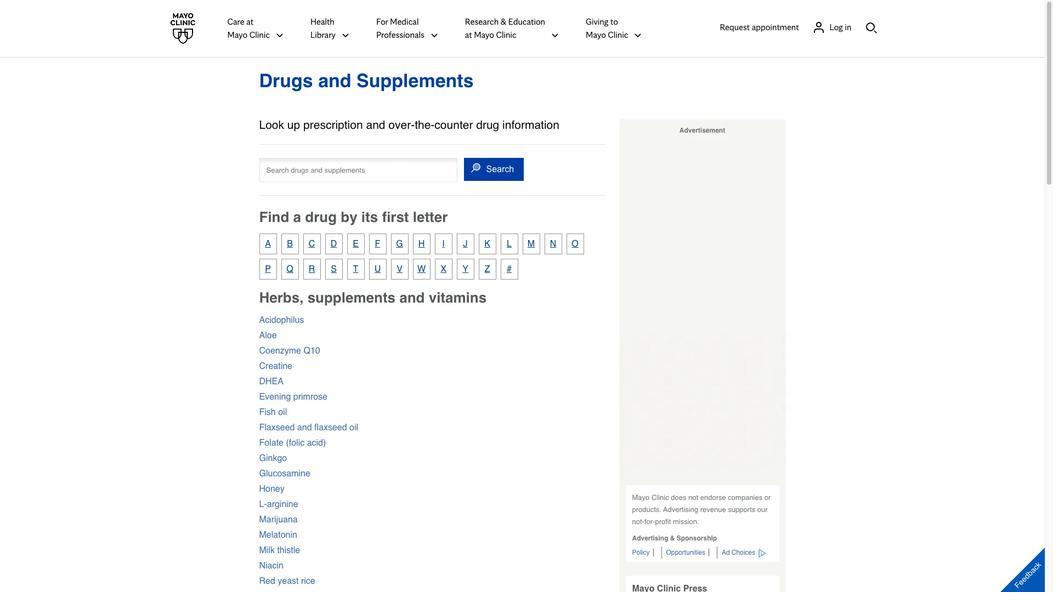 Task type: locate. For each thing, give the bounding box(es) containing it.
1 vertical spatial advertising
[[632, 535, 669, 543]]

# link
[[501, 259, 518, 280]]

acidophilus link
[[259, 315, 304, 325]]

flaxseed
[[259, 423, 295, 433]]

health
[[311, 16, 335, 27]]

ginkgo
[[259, 454, 287, 464]]

clinic up "drugs"
[[249, 30, 270, 40]]

0 vertical spatial at
[[246, 16, 254, 27]]

0 horizontal spatial oil
[[278, 408, 287, 418]]

m link
[[523, 234, 540, 255]]

e
[[353, 239, 359, 249]]

d link
[[325, 234, 343, 255]]

drug right counter
[[476, 119, 499, 132]]

creatine
[[259, 362, 292, 371]]

vitamins
[[429, 290, 487, 306]]

at
[[246, 16, 254, 27], [465, 30, 472, 40]]

advertising down does
[[663, 506, 699, 514]]

s
[[331, 264, 337, 274]]

0 horizontal spatial drug
[[305, 209, 337, 225]]

& for education
[[501, 16, 507, 27]]

drugs and supplements link
[[259, 70, 474, 92]]

1 horizontal spatial at
[[465, 30, 472, 40]]

clinic down to
[[608, 30, 628, 40]]

1 horizontal spatial oil
[[350, 423, 358, 433]]

education
[[509, 16, 545, 27]]

1 horizontal spatial &
[[670, 535, 675, 543]]

the-
[[415, 119, 435, 132]]

look up prescription and over-the-counter drug information
[[259, 119, 560, 132]]

advertising up policy link
[[632, 535, 669, 543]]

0 horizontal spatial &
[[501, 16, 507, 27]]

health library button
[[311, 15, 350, 42]]

drug
[[476, 119, 499, 132], [305, 209, 337, 225]]

at inside "research & education at mayo clinic"
[[465, 30, 472, 40]]

clinic inside giving to mayo clinic
[[608, 30, 628, 40]]

& down profit on the right bottom of the page
[[670, 535, 675, 543]]

(folic
[[286, 438, 305, 448]]

opportunities
[[666, 549, 706, 557]]

for
[[376, 16, 388, 27]]

policy
[[632, 549, 650, 557]]

i
[[442, 239, 445, 249]]

q link
[[281, 259, 299, 280]]

l link
[[501, 234, 518, 255]]

h link
[[413, 234, 430, 255]]

r link
[[303, 259, 321, 280]]

glucosamine
[[259, 469, 310, 479]]

None submit
[[464, 158, 524, 181]]

advertisement
[[680, 127, 725, 134]]

t
[[353, 264, 358, 274]]

marijuana link
[[259, 515, 298, 525]]

health library
[[311, 16, 336, 40]]

look
[[259, 119, 284, 132]]

marijuana
[[259, 515, 298, 525]]

mayo down research
[[474, 30, 494, 40]]

first
[[382, 209, 409, 225]]

yeast
[[278, 577, 299, 587]]

d
[[331, 239, 337, 249]]

mayo up the products.
[[632, 494, 650, 502]]

mayo clinic home page image
[[167, 13, 198, 44]]

appointment
[[752, 22, 799, 32]]

& inside "research & education at mayo clinic"
[[501, 16, 507, 27]]

a
[[293, 209, 301, 225]]

niacin
[[259, 561, 284, 571]]

and up prescription
[[318, 70, 351, 92]]

& right research
[[501, 16, 507, 27]]

e link
[[347, 234, 365, 255]]

0 vertical spatial &
[[501, 16, 507, 27]]

and
[[318, 70, 351, 92], [366, 119, 385, 132], [400, 290, 425, 306], [297, 423, 312, 433]]

information
[[503, 119, 560, 132]]

&
[[501, 16, 507, 27], [670, 535, 675, 543]]

oil right fish
[[278, 408, 287, 418]]

v link
[[391, 259, 408, 280]]

clinic inside "research & education at mayo clinic"
[[496, 30, 517, 40]]

research & education at mayo clinic button
[[465, 15, 560, 42]]

log
[[830, 22, 843, 32]]

evening
[[259, 392, 291, 402]]

drug right a on the top
[[305, 209, 337, 225]]

Search drugs and supplements text field
[[259, 158, 457, 182]]

c link
[[303, 234, 321, 255]]

clinic down education at the top of page
[[496, 30, 517, 40]]

t link
[[347, 259, 365, 280]]

at down research
[[465, 30, 472, 40]]

ginkgo link
[[259, 454, 287, 464]]

1 vertical spatial at
[[465, 30, 472, 40]]

mayo down "care"
[[227, 30, 248, 40]]

1 vertical spatial &
[[670, 535, 675, 543]]

over-
[[389, 119, 415, 132]]

i link
[[435, 234, 452, 255]]

clinic up the products.
[[652, 494, 669, 502]]

and inside acidophilus aloe coenzyme q10 creatine dhea evening primrose fish oil flaxseed and flaxseed oil folate (folic acid) ginkgo glucosamine honey l-arginine marijuana melatonin milk thistle niacin red yeast rice
[[297, 423, 312, 433]]

feedback button
[[992, 539, 1053, 593]]

rice
[[301, 577, 315, 587]]

p
[[265, 264, 271, 274]]

sponsorship
[[677, 535, 717, 543]]

mayo down giving
[[586, 30, 606, 40]]

main content
[[259, 119, 606, 593]]

and down w
[[400, 290, 425, 306]]

and up (folic
[[297, 423, 312, 433]]

u
[[375, 264, 381, 274]]

0 horizontal spatial at
[[246, 16, 254, 27]]

a
[[265, 239, 271, 249]]

oil
[[278, 408, 287, 418], [350, 423, 358, 433]]

prescription
[[303, 119, 363, 132]]

profit
[[655, 518, 671, 526]]

1 horizontal spatial drug
[[476, 119, 499, 132]]

mayo inside care at mayo clinic
[[227, 30, 248, 40]]

counter
[[435, 119, 473, 132]]

and left over-
[[366, 119, 385, 132]]

companies
[[728, 494, 763, 502]]

v
[[397, 264, 403, 274]]

red
[[259, 577, 275, 587]]

care
[[227, 16, 245, 27]]

0 vertical spatial advertising
[[663, 506, 699, 514]]

revenue
[[701, 506, 726, 514]]

j link
[[457, 234, 474, 255]]

care at mayo clinic button
[[227, 15, 284, 42]]

dhea
[[259, 377, 284, 387]]

find a drug by its first letter
[[259, 209, 448, 225]]

glucosamine link
[[259, 469, 310, 479]]

folate (folic acid) link
[[259, 438, 326, 448]]

at right "care"
[[246, 16, 254, 27]]

oil right flaxseed
[[350, 423, 358, 433]]



Task type: vqa. For each thing, say whether or not it's contained in the screenshot.
"Office" associated with Florida
no



Task type: describe. For each thing, give the bounding box(es) containing it.
milk
[[259, 546, 275, 556]]

does
[[671, 494, 687, 502]]

clinic inside mayo clinic does not endorse companies or products. advertising revenue supports our not-for-profit mission.
[[652, 494, 669, 502]]

g
[[396, 239, 403, 249]]

mission.
[[673, 518, 699, 526]]

honey
[[259, 484, 285, 494]]

advertisement region
[[620, 142, 785, 472]]

choices
[[732, 549, 756, 557]]

find
[[259, 209, 289, 225]]

supports
[[728, 506, 756, 514]]

research
[[465, 16, 499, 27]]

o link
[[566, 234, 584, 255]]

q
[[287, 264, 293, 274]]

clinic inside care at mayo clinic
[[249, 30, 270, 40]]

mayo inside mayo clinic does not endorse companies or products. advertising revenue supports our not-for-profit mission.
[[632, 494, 650, 502]]

#
[[507, 264, 512, 274]]

ad choices
[[722, 549, 756, 557]]

giving
[[586, 16, 609, 27]]

s link
[[325, 259, 343, 280]]

not-
[[632, 518, 645, 526]]

f link
[[369, 234, 387, 255]]

feedback
[[1013, 561, 1043, 591]]

ad choices link
[[722, 549, 767, 557]]

care at mayo clinic
[[227, 16, 270, 40]]

coenzyme
[[259, 346, 301, 356]]

medical
[[390, 16, 419, 27]]

none submit inside "main content"
[[464, 158, 524, 181]]

f
[[375, 239, 380, 249]]

products.
[[632, 506, 662, 514]]

coenzyme q10 link
[[259, 346, 320, 356]]

x
[[441, 264, 447, 274]]

for-
[[645, 518, 655, 526]]

& for sponsorship
[[670, 535, 675, 543]]

w
[[417, 264, 426, 274]]

1 vertical spatial drug
[[305, 209, 337, 225]]

0 vertical spatial drug
[[476, 119, 499, 132]]

not
[[689, 494, 699, 502]]

giving to mayo clinic
[[586, 16, 628, 40]]

melatonin link
[[259, 531, 297, 540]]

professionals
[[376, 30, 425, 40]]

advertising inside mayo clinic does not endorse companies or products. advertising revenue supports our not-for-profit mission.
[[663, 506, 699, 514]]

0 vertical spatial oil
[[278, 408, 287, 418]]

dhea link
[[259, 377, 284, 387]]

herbs, supplements and vitamins
[[259, 290, 487, 306]]

a link
[[259, 234, 277, 255]]

niacin link
[[259, 561, 284, 571]]

b
[[287, 239, 293, 249]]

mayo inside "research & education at mayo clinic"
[[474, 30, 494, 40]]

at inside care at mayo clinic
[[246, 16, 254, 27]]

drugs
[[259, 70, 313, 92]]

m
[[528, 239, 535, 249]]

k
[[485, 239, 490, 249]]

herbs,
[[259, 290, 304, 306]]

its
[[361, 209, 378, 225]]

Request appointment text field
[[720, 21, 799, 34]]

flaxseed and flaxseed oil link
[[259, 423, 358, 433]]

k link
[[479, 234, 496, 255]]

z link
[[479, 259, 496, 280]]

drugs and supplements
[[259, 70, 474, 92]]

aloe link
[[259, 331, 277, 341]]

mayo inside giving to mayo clinic
[[586, 30, 606, 40]]

letter
[[413, 209, 448, 225]]

supplements
[[357, 70, 474, 92]]

y
[[463, 264, 468, 274]]

Log in text field
[[830, 21, 852, 34]]

y link
[[457, 259, 474, 280]]

n
[[550, 239, 556, 249]]

mayo clinic does not endorse companies or products. advertising revenue supports our not-for-profit mission.
[[632, 494, 771, 526]]

evening primrose link
[[259, 392, 328, 402]]

red yeast rice link
[[259, 577, 315, 587]]

primrose
[[293, 392, 328, 402]]

main content containing find a drug by its first letter
[[259, 119, 606, 593]]

c
[[309, 239, 315, 249]]

j
[[463, 239, 468, 249]]

request
[[720, 22, 750, 32]]

or
[[765, 494, 771, 502]]

in
[[845, 22, 852, 32]]

1 vertical spatial oil
[[350, 423, 358, 433]]

creatine link
[[259, 362, 292, 371]]

research & education at mayo clinic
[[465, 16, 545, 40]]

supplements
[[308, 290, 396, 306]]

for medical professionals button
[[376, 15, 439, 42]]

library
[[311, 30, 336, 40]]

o
[[572, 239, 579, 249]]

l-arginine link
[[259, 500, 298, 510]]

milk thistle link
[[259, 546, 300, 556]]

z
[[485, 264, 490, 274]]

u link
[[369, 259, 387, 280]]



